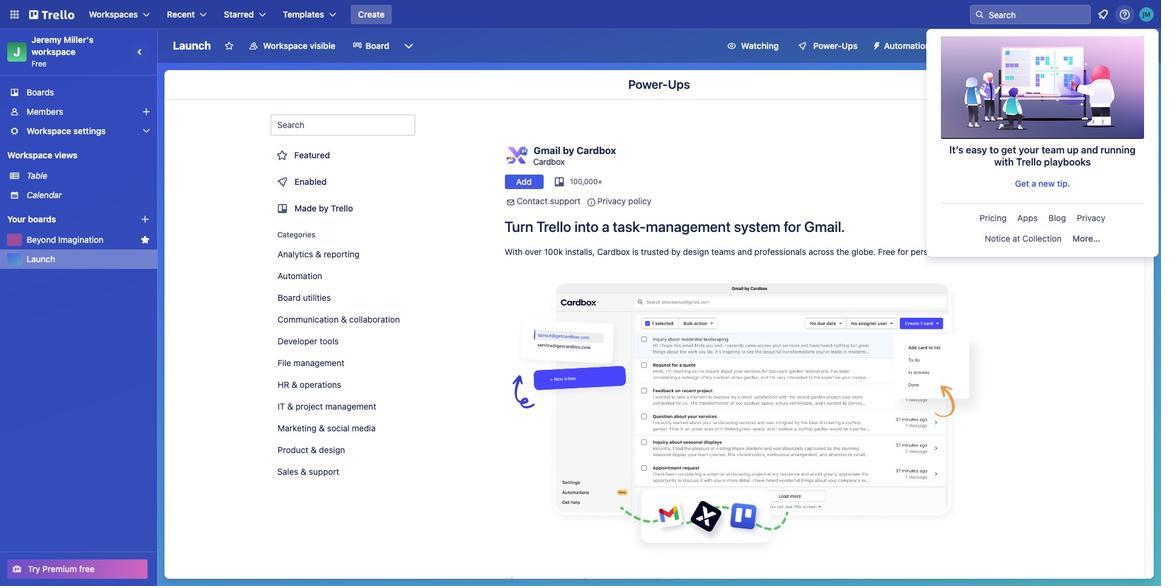 Task type: locate. For each thing, give the bounding box(es) containing it.
sm image down add button on the left top
[[505, 197, 517, 209]]

0 vertical spatial by
[[563, 145, 574, 156]]

jeremy miller (jeremymiller198) image right open information menu image at the right of page
[[1140, 7, 1154, 22]]

ups inside button
[[842, 41, 858, 51]]

0 horizontal spatial sm image
[[505, 197, 517, 209]]

workspace inside workspace settings dropdown button
[[27, 126, 71, 136]]

0 vertical spatial launch
[[173, 39, 211, 52]]

at
[[1013, 234, 1021, 244]]

& inside communication & collaboration link
[[341, 315, 347, 325]]

power-ups inside button
[[814, 41, 858, 51]]

by for gmail
[[563, 145, 574, 156]]

for up professionals
[[784, 218, 801, 235]]

0 vertical spatial a
[[1032, 178, 1037, 189]]

0 horizontal spatial automation
[[277, 271, 322, 281]]

power-ups
[[814, 41, 858, 51], [629, 77, 690, 91]]

& for analytics
[[315, 249, 321, 260]]

clear all
[[1019, 41, 1051, 51]]

it & project management link
[[270, 397, 415, 417]]

hr
[[277, 380, 289, 390]]

by right gmail at top
[[563, 145, 574, 156]]

add
[[516, 177, 532, 187]]

0 horizontal spatial and
[[738, 247, 752, 257]]

power- inside button
[[814, 41, 842, 51]]

1 horizontal spatial automation
[[885, 41, 931, 51]]

board left utilities
[[277, 293, 300, 303]]

0 horizontal spatial design
[[319, 445, 345, 456]]

0 vertical spatial ups
[[842, 41, 858, 51]]

apps
[[1018, 213, 1038, 223]]

it & project management
[[277, 402, 376, 412]]

with over 100k installs, cardbox is trusted by design teams and professionals across the globe. free for personal use!
[[505, 247, 964, 257]]

launch down "recent" popup button
[[173, 39, 211, 52]]

blog
[[1049, 213, 1067, 223]]

0 horizontal spatial free
[[31, 59, 47, 68]]

into
[[575, 218, 599, 235]]

free inside jeremy miller's workspace free
[[31, 59, 47, 68]]

& inside "analytics & reporting" link
[[315, 249, 321, 260]]

premium
[[42, 564, 77, 575]]

launch down the beyond
[[27, 254, 55, 264]]

0 vertical spatial design
[[683, 247, 709, 257]]

watching button
[[720, 36, 786, 56]]

members link
[[0, 102, 157, 122]]

launch inside board name 'text box'
[[173, 39, 211, 52]]

2 vertical spatial management
[[325, 402, 376, 412]]

1 vertical spatial power-
[[629, 77, 668, 91]]

1 horizontal spatial trello
[[537, 218, 571, 235]]

1 vertical spatial and
[[738, 247, 752, 257]]

analytics
[[277, 249, 313, 260]]

1 vertical spatial privacy
[[1077, 213, 1106, 223]]

1 horizontal spatial and
[[1082, 145, 1099, 155]]

task-
[[613, 218, 646, 235]]

it's easy to get your team up and running with trello playbooks
[[950, 145, 1136, 168]]

1 vertical spatial automation
[[277, 271, 322, 281]]

it's easy to get your team up and running with trello playbooks link
[[941, 36, 1145, 173]]

& down board utilities link
[[341, 315, 347, 325]]

your boards with 2 items element
[[7, 212, 122, 227]]

0 horizontal spatial board
[[277, 293, 300, 303]]

by right made in the top of the page
[[319, 203, 328, 214]]

policy
[[628, 196, 652, 206]]

a
[[1032, 178, 1037, 189], [602, 218, 610, 235]]

table
[[27, 171, 47, 181]]

1 horizontal spatial privacy
[[1077, 213, 1106, 223]]

0 vertical spatial privacy
[[598, 196, 626, 206]]

0 vertical spatial board
[[366, 41, 390, 51]]

jeremy miller (jeremymiller198) image
[[1140, 7, 1154, 22], [1065, 38, 1082, 54]]

0 vertical spatial for
[[784, 218, 801, 235]]

1 vertical spatial a
[[602, 218, 610, 235]]

0 vertical spatial automation
[[885, 41, 931, 51]]

1 vertical spatial support
[[309, 467, 339, 477]]

visible
[[310, 41, 336, 51]]

jeremy miller (jeremymiller198) image right all
[[1065, 38, 1082, 54]]

1 vertical spatial by
[[319, 203, 328, 214]]

operations
[[300, 380, 341, 390]]

by right trusted
[[672, 247, 681, 257]]

1 horizontal spatial a
[[1032, 178, 1037, 189]]

trello up 100k
[[537, 218, 571, 235]]

marketing
[[277, 423, 316, 434]]

support down product & design
[[309, 467, 339, 477]]

100k
[[544, 247, 563, 257]]

0 horizontal spatial privacy
[[598, 196, 626, 206]]

0 vertical spatial support
[[550, 196, 581, 206]]

workspace for workspace settings
[[27, 126, 71, 136]]

1 horizontal spatial board
[[366, 41, 390, 51]]

& inside marketing & social media link
[[319, 423, 325, 434]]

2 vertical spatial workspace
[[7, 150, 52, 160]]

design
[[683, 247, 709, 257], [319, 445, 345, 456]]

beyond
[[27, 235, 56, 245]]

100,000
[[570, 177, 598, 186]]

0 horizontal spatial launch
[[27, 254, 55, 264]]

power-
[[814, 41, 842, 51], [629, 77, 668, 91]]

cardbox down gmail at top
[[533, 156, 565, 167]]

0 horizontal spatial jeremy miller (jeremymiller198) image
[[1065, 38, 1082, 54]]

& right hr
[[291, 380, 297, 390]]

new
[[1039, 178, 1055, 189]]

privacy policy
[[598, 196, 652, 206]]

made by trello
[[294, 203, 353, 214]]

0 vertical spatial trello
[[1017, 157, 1042, 168]]

design down marketing & social media
[[319, 445, 345, 456]]

categories
[[277, 231, 316, 240]]

turn
[[505, 218, 534, 235]]

design left teams
[[683, 247, 709, 257]]

privacy for privacy policy
[[598, 196, 626, 206]]

management up trusted
[[646, 218, 731, 235]]

gmail
[[534, 145, 561, 156]]

& inside it & project management link
[[287, 402, 293, 412]]

beyond imagination
[[27, 235, 104, 245]]

1 vertical spatial jeremy miller (jeremymiller198) image
[[1065, 38, 1082, 54]]

& right sales
[[301, 467, 307, 477]]

workspace down members
[[27, 126, 71, 136]]

1 vertical spatial board
[[277, 293, 300, 303]]

launch link
[[27, 253, 150, 266]]

0 horizontal spatial by
[[319, 203, 328, 214]]

tools
[[319, 336, 339, 347]]

free
[[79, 564, 95, 575]]

media
[[352, 423, 375, 434]]

workspace up "table"
[[7, 150, 52, 160]]

tip.
[[1058, 178, 1071, 189]]

&
[[315, 249, 321, 260], [341, 315, 347, 325], [291, 380, 297, 390], [287, 402, 293, 412], [319, 423, 325, 434], [311, 445, 317, 456], [301, 467, 307, 477]]

trello inside it's easy to get your team up and running with trello playbooks
[[1017, 157, 1042, 168]]

free right globe.
[[878, 247, 896, 257]]

1 horizontal spatial support
[[550, 196, 581, 206]]

reporting
[[323, 249, 359, 260]]

0 vertical spatial power-
[[814, 41, 842, 51]]

starred
[[224, 9, 254, 19]]

support down 100,000
[[550, 196, 581, 206]]

0 vertical spatial and
[[1082, 145, 1099, 155]]

sales
[[277, 467, 298, 477]]

a right into
[[602, 218, 610, 235]]

more… button
[[1068, 229, 1106, 249]]

starred button
[[217, 5, 273, 24]]

& for sales
[[301, 467, 307, 477]]

by inside gmail by cardbox cardbox
[[563, 145, 574, 156]]

cardbox left "is"
[[597, 247, 630, 257]]

1 horizontal spatial sm image
[[586, 197, 598, 209]]

watching
[[742, 41, 779, 51]]

0 vertical spatial jeremy miller (jeremymiller198) image
[[1140, 7, 1154, 22]]

up
[[1067, 145, 1079, 155]]

1 horizontal spatial ups
[[842, 41, 858, 51]]

starred icon image
[[140, 235, 150, 245]]

workspace inside the workspace visible button
[[263, 41, 308, 51]]

0 vertical spatial power-ups
[[814, 41, 858, 51]]

enabled
[[294, 177, 327, 187]]

1 vertical spatial trello
[[331, 203, 353, 214]]

& inside hr & operations link
[[291, 380, 297, 390]]

workspace navigation collapse icon image
[[132, 44, 149, 60]]

analytics & reporting
[[277, 249, 359, 260]]

workspace down templates
[[263, 41, 308, 51]]

it
[[277, 402, 285, 412]]

support
[[550, 196, 581, 206], [309, 467, 339, 477]]

2 horizontal spatial by
[[672, 247, 681, 257]]

privacy down +
[[598, 196, 626, 206]]

& right product
[[311, 445, 317, 456]]

example of the cardbox interface. image
[[505, 267, 989, 562]]

for left personal
[[898, 247, 909, 257]]

management down hr & operations link
[[325, 402, 376, 412]]

workspace visible button
[[241, 36, 343, 56]]

0 vertical spatial workspace
[[263, 41, 308, 51]]

1 horizontal spatial by
[[563, 145, 574, 156]]

jeremy miller's workspace link
[[31, 34, 96, 57]]

board left customize views icon
[[366, 41, 390, 51]]

all
[[1042, 41, 1051, 51]]

table link
[[27, 170, 150, 182]]

and right up
[[1082, 145, 1099, 155]]

& left social
[[319, 423, 325, 434]]

workspace settings button
[[0, 122, 157, 141]]

0 horizontal spatial power-
[[629, 77, 668, 91]]

0
[[1001, 41, 1007, 51]]

search image
[[975, 10, 985, 19]]

file
[[277, 358, 291, 368]]

sm image
[[505, 197, 517, 209], [586, 197, 598, 209]]

1 horizontal spatial power-
[[814, 41, 842, 51]]

& for product
[[311, 445, 317, 456]]

1 horizontal spatial free
[[878, 247, 896, 257]]

team
[[1042, 145, 1065, 155]]

workspace for workspace views
[[7, 150, 52, 160]]

1 horizontal spatial power-ups
[[814, 41, 858, 51]]

pricing link
[[975, 209, 1012, 228]]

1 vertical spatial for
[[898, 247, 909, 257]]

a right get
[[1032, 178, 1037, 189]]

and right teams
[[738, 247, 752, 257]]

trello down the enabled link
[[331, 203, 353, 214]]

privacy up more…
[[1077, 213, 1106, 223]]

& inside product & design link
[[311, 445, 317, 456]]

& right analytics
[[315, 249, 321, 260]]

recent button
[[160, 5, 214, 24]]

2 vertical spatial trello
[[537, 218, 571, 235]]

use!
[[947, 247, 964, 257]]

sm image down '100,000 +'
[[586, 197, 598, 209]]

free down workspace
[[31, 59, 47, 68]]

management up the operations
[[293, 358, 344, 368]]

product & design link
[[270, 441, 415, 460]]

& inside 'sales & support' link
[[301, 467, 307, 477]]

0 horizontal spatial power-ups
[[629, 77, 690, 91]]

board link
[[345, 36, 397, 56]]

analytics & reporting link
[[270, 245, 415, 264]]

made
[[294, 203, 317, 214]]

by
[[563, 145, 574, 156], [319, 203, 328, 214], [672, 247, 681, 257]]

& right it
[[287, 402, 293, 412]]

workspaces button
[[82, 5, 157, 24]]

by for made
[[319, 203, 328, 214]]

1 horizontal spatial launch
[[173, 39, 211, 52]]

trello down your
[[1017, 157, 1042, 168]]

0 horizontal spatial support
[[309, 467, 339, 477]]

0 horizontal spatial a
[[602, 218, 610, 235]]

is
[[633, 247, 639, 257]]

1 vertical spatial workspace
[[27, 126, 71, 136]]

1 vertical spatial launch
[[27, 254, 55, 264]]

0 horizontal spatial ups
[[668, 77, 690, 91]]

cardbox up +
[[577, 145, 616, 156]]

2 vertical spatial by
[[672, 247, 681, 257]]

ups
[[842, 41, 858, 51], [668, 77, 690, 91]]

2 horizontal spatial trello
[[1017, 157, 1042, 168]]

& for communication
[[341, 315, 347, 325]]

0 vertical spatial free
[[31, 59, 47, 68]]



Task type: vqa. For each thing, say whether or not it's contained in the screenshot.
personal in the right top of the page
yes



Task type: describe. For each thing, give the bounding box(es) containing it.
templates
[[283, 9, 324, 19]]

1 vertical spatial power-ups
[[629, 77, 690, 91]]

0 vertical spatial cardbox
[[577, 145, 616, 156]]

and inside it's easy to get your team up and running with trello playbooks
[[1082, 145, 1099, 155]]

1 vertical spatial free
[[878, 247, 896, 257]]

privacy for privacy
[[1077, 213, 1106, 223]]

marketing & social media
[[277, 423, 375, 434]]

workspaces
[[89, 9, 138, 19]]

communication & collaboration link
[[270, 310, 415, 330]]

show menu image
[[1139, 40, 1151, 52]]

create button
[[351, 5, 392, 24]]

trusted
[[641, 247, 669, 257]]

board for board utilities
[[277, 293, 300, 303]]

+
[[598, 177, 603, 186]]

contact support link
[[517, 196, 581, 206]]

open information menu image
[[1119, 8, 1131, 21]]

social
[[327, 423, 349, 434]]

privacy policy link
[[598, 196, 652, 206]]

automation link
[[270, 267, 415, 286]]

j
[[13, 45, 20, 59]]

get a new tip.
[[1015, 178, 1071, 189]]

over
[[525, 247, 542, 257]]

enabled link
[[270, 170, 415, 194]]

file management
[[277, 358, 344, 368]]

1 vertical spatial management
[[293, 358, 344, 368]]

power-ups button
[[789, 36, 865, 56]]

1 horizontal spatial for
[[898, 247, 909, 257]]

1 horizontal spatial jeremy miller (jeremymiller198) image
[[1140, 7, 1154, 22]]

& for it
[[287, 402, 293, 412]]

globe.
[[852, 247, 876, 257]]

jeremy
[[31, 34, 62, 45]]

the
[[837, 247, 850, 257]]

recent
[[167, 9, 195, 19]]

& for hr
[[291, 380, 297, 390]]

views
[[54, 150, 77, 160]]

0 notifications image
[[1096, 7, 1111, 22]]

workspace for workspace visible
[[263, 41, 308, 51]]

automation button
[[868, 36, 938, 56]]

workspace visible
[[263, 41, 336, 51]]

playbooks
[[1045, 157, 1091, 168]]

collection
[[1023, 234, 1062, 244]]

100,000 +
[[570, 177, 603, 186]]

add board image
[[140, 215, 150, 224]]

hr & operations
[[277, 380, 341, 390]]

communication
[[277, 315, 339, 325]]

running
[[1101, 145, 1136, 155]]

imagination
[[58, 235, 104, 245]]

customize views image
[[403, 40, 415, 52]]

boards link
[[0, 83, 157, 102]]

get a new tip. button
[[941, 174, 1145, 194]]

j link
[[7, 42, 27, 62]]

personal
[[911, 247, 945, 257]]

Board name text field
[[167, 36, 217, 56]]

your
[[1019, 145, 1040, 155]]

workspace views
[[7, 150, 77, 160]]

settings
[[73, 126, 106, 136]]

Search field
[[985, 5, 1091, 24]]

try premium free button
[[7, 560, 148, 580]]

2 vertical spatial cardbox
[[597, 247, 630, 257]]

sm image
[[868, 36, 885, 53]]

file management link
[[270, 354, 415, 373]]

with
[[505, 247, 523, 257]]

more…
[[1073, 234, 1101, 244]]

product
[[277, 445, 308, 456]]

featured link
[[270, 143, 415, 168]]

calendar
[[27, 190, 62, 200]]

1 vertical spatial design
[[319, 445, 345, 456]]

contact
[[517, 196, 548, 206]]

clear all button
[[1014, 36, 1056, 56]]

1 sm image from the left
[[505, 197, 517, 209]]

2 sm image from the left
[[586, 197, 598, 209]]

featured
[[294, 150, 330, 160]]

to
[[990, 145, 999, 155]]

made by trello link
[[270, 197, 415, 221]]

0 horizontal spatial for
[[784, 218, 801, 235]]

& for marketing
[[319, 423, 325, 434]]

1 vertical spatial ups
[[668, 77, 690, 91]]

your boards
[[7, 214, 56, 224]]

across
[[809, 247, 835, 257]]

a inside button
[[1032, 178, 1037, 189]]

1 horizontal spatial design
[[683, 247, 709, 257]]

get
[[1002, 145, 1017, 155]]

sales & support
[[277, 467, 339, 477]]

add button
[[505, 175, 544, 189]]

workspace
[[31, 47, 76, 57]]

product & design
[[277, 445, 345, 456]]

launch inside "link"
[[27, 254, 55, 264]]

hr & operations link
[[270, 376, 415, 395]]

with
[[995, 157, 1014, 168]]

back to home image
[[29, 5, 74, 24]]

professionals
[[755, 247, 807, 257]]

star or unstar board image
[[224, 41, 234, 51]]

your
[[7, 214, 26, 224]]

board for board
[[366, 41, 390, 51]]

privacy link
[[1073, 209, 1111, 228]]

gmail by cardbox cardbox
[[533, 145, 616, 167]]

0 horizontal spatial trello
[[331, 203, 353, 214]]

1 vertical spatial cardbox
[[533, 156, 565, 167]]

primary element
[[0, 0, 1162, 29]]

calendar link
[[27, 189, 150, 201]]

jeremy miller's workspace free
[[31, 34, 96, 68]]

beyond imagination link
[[27, 234, 136, 246]]

turn trello into a task-management system for gmail.
[[505, 218, 845, 235]]

0 vertical spatial management
[[646, 218, 731, 235]]

boards
[[28, 214, 56, 224]]

automation inside button
[[885, 41, 931, 51]]

Search text field
[[270, 114, 415, 136]]

miller's
[[64, 34, 94, 45]]

sales & support link
[[270, 463, 415, 482]]

gmail.
[[805, 218, 845, 235]]

members
[[27, 106, 63, 117]]



